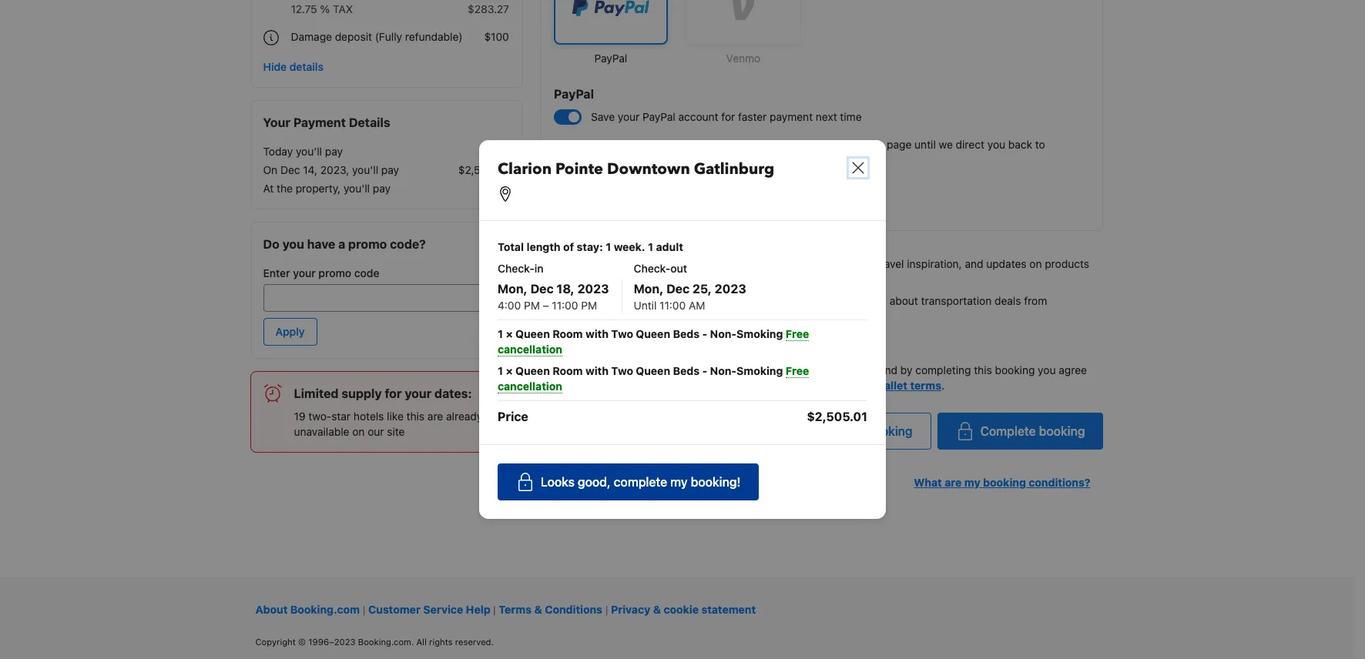 Task type: vqa. For each thing, say whether or not it's contained in the screenshot.
booking
yes



Task type: locate. For each thing, give the bounding box(es) containing it.
2023 up 11:00 pm
[[578, 282, 609, 296]]

emails left the including
[[761, 257, 793, 270]]

mon,
[[498, 282, 528, 296], [634, 282, 664, 296]]

1 vertical spatial you'll
[[344, 182, 370, 195]]

1 consent from the top
[[605, 257, 645, 270]]

1 vertical spatial 1 × queen room with two queen beds - non-smoking
[[498, 364, 786, 378]]

2023 right 25,
[[715, 282, 746, 296]]

1 vertical spatial and
[[576, 273, 594, 286]]

your for your booking is directly with clarion pointe downtown gatlinburg and by completing this booking you agree to the
[[554, 364, 576, 377]]

2 mon, from the left
[[634, 282, 664, 296]]

to up the transport
[[648, 294, 658, 307]]

the
[[277, 182, 293, 195], [567, 379, 583, 392]]

1 vertical spatial booking.com
[[290, 603, 360, 616]]

on right updates
[[1030, 257, 1042, 270]]

1 vertical spatial your
[[405, 387, 432, 400]]

& left cookie
[[653, 603, 661, 616]]

you'll down the 2023,
[[344, 182, 370, 195]]

refundable)
[[405, 30, 463, 43]]

1 × queen room with two queen beds - non-smoking down at
[[498, 364, 786, 378]]

1 mon, from the left
[[498, 282, 528, 296]]

pointe
[[556, 159, 603, 180], [735, 364, 766, 377]]

deals,
[[844, 257, 874, 270]]

1 vertical spatial privacy policy link
[[773, 379, 847, 392]]

consent up services on the left top
[[605, 257, 645, 270]]

my right what
[[965, 476, 981, 489]]

you'll
[[296, 145, 322, 158]]

0 vertical spatial ×
[[506, 328, 513, 341]]

and
[[965, 257, 984, 270], [576, 273, 594, 286], [879, 364, 898, 377]]

0 vertical spatial non-
[[710, 328, 737, 341]]

1 vertical spatial free cancellation
[[498, 364, 809, 393]]

2 horizontal spatial from
[[1024, 294, 1047, 307]]

0 horizontal spatial my
[[671, 475, 688, 489]]

gatlinburg
[[694, 159, 774, 180], [824, 364, 876, 377]]

i inside yes, i consent to receiving marketing emails including deals, travel inspiration, and updates on products and services from booking.com.
[[599, 257, 602, 270]]

1 vertical spatial ×
[[506, 364, 513, 378]]

about booking.com link
[[255, 603, 360, 616]]

. down completing
[[942, 379, 945, 392]]

booking
[[579, 364, 619, 377], [995, 364, 1035, 377], [867, 425, 913, 438], [1039, 425, 1085, 438], [983, 476, 1026, 489]]

1 vertical spatial gatlinburg
[[824, 364, 876, 377]]

2 marketing from the top
[[709, 294, 758, 307]]

to for and
[[648, 257, 658, 270]]

0 horizontal spatial booking.com
[[290, 603, 360, 616]]

wallet
[[875, 379, 908, 392]]

mon, up until
[[634, 282, 664, 296]]

on inside yes, i consent to receiving marketing emails including deals, travel inspiration, and updates on products and services from booking.com.
[[1030, 257, 1042, 270]]

smoking right view
[[737, 328, 783, 341]]

your right for
[[405, 387, 432, 400]]

promo right a
[[348, 237, 387, 251]]

booking
[[576, 310, 616, 323]]

check- inside check-in mon, dec 18, 2023 4:00 pm – 11:00 pm
[[498, 262, 535, 275]]

2 horizontal spatial and
[[965, 257, 984, 270]]

1 vertical spatial booking.com.
[[358, 638, 414, 648]]

policy up the $2,505.01
[[815, 379, 847, 392]]

1 smoking from the top
[[737, 328, 783, 341]]

check- down total
[[498, 262, 535, 275]]

1 × queen room with two queen beds - non-smoking down the transport
[[498, 328, 786, 341]]

marketing up limited.
[[709, 294, 758, 307]]

help
[[466, 603, 491, 616]]

beds down time.
[[673, 364, 700, 378]]

0 vertical spatial two
[[611, 328, 633, 341]]

to down you
[[554, 379, 564, 392]]

completing
[[916, 364, 971, 377]]

booking.com up 1996–2023
[[290, 603, 360, 616]]

1 vertical spatial the
[[567, 379, 583, 392]]

1 vertical spatial two
[[611, 364, 633, 378]]

policy
[[778, 338, 806, 349], [815, 379, 847, 392]]

yes, inside yes, i consent to receiving marketing emails from booking.com about transportation deals from booking transport limited.
[[576, 294, 596, 307]]

0 horizontal spatial .
[[806, 338, 808, 349]]

star
[[332, 410, 351, 423]]

two down unsubscribe
[[611, 364, 633, 378]]

× down '4:00 pm'
[[506, 328, 513, 341]]

2 non- from the top
[[710, 364, 737, 378]]

1 vertical spatial consent
[[605, 294, 645, 307]]

code?
[[390, 237, 426, 251]]

1 horizontal spatial &
[[653, 603, 661, 616]]

you left agree
[[1038, 364, 1056, 377]]

looks good, complete my booking!
[[541, 475, 741, 489]]

privacy policy link for .
[[773, 379, 847, 392]]

and left updates
[[965, 257, 984, 270]]

queen up the price
[[516, 364, 550, 378]]

hotels
[[354, 410, 384, 423]]

1 vertical spatial marketing
[[709, 294, 758, 307]]

to inside your booking is directly with clarion pointe downtown gatlinburg and by completing this booking you agree to the
[[554, 379, 564, 392]]

room down 11:00 pm
[[553, 328, 583, 341]]

enter your promo code
[[263, 266, 380, 279]]

0 horizontal spatial check-
[[498, 262, 535, 275]]

receiving
[[661, 257, 706, 270], [661, 294, 706, 307]]

2023 for mon, dec 18, 2023
[[578, 282, 609, 296]]

free down yes, i consent to receiving marketing emails from booking.com about transportation deals from booking transport limited.
[[786, 328, 809, 341]]

yes, for yes, i consent to receiving marketing emails including deals, travel inspiration, and updates on products and services from booking.com.
[[576, 257, 596, 270]]

yes,
[[576, 257, 596, 270], [576, 294, 596, 307]]

0 vertical spatial to
[[648, 257, 658, 270]]

-
[[702, 328, 708, 341], [702, 364, 708, 378]]

clarion pointe downtown gatlinburg dialog
[[479, 140, 886, 519]]

do
[[263, 237, 280, 251]]

to inside yes, i consent to receiving marketing emails including deals, travel inspiration, and updates on products and services from booking.com.
[[648, 257, 658, 270]]

free cancellation down the transport
[[498, 328, 809, 356]]

dec inside check-in mon, dec 18, 2023 4:00 pm – 11:00 pm
[[531, 282, 554, 296]]

cancellation down '4:00 pm'
[[498, 343, 562, 356]]

mon, inside check-out mon, dec 25, 2023 until 11:00 am
[[634, 282, 664, 296]]

damage deposit (fully refundable)
[[291, 30, 463, 43]]

your down the $2,505.01
[[838, 425, 864, 438]]

pay up the 2023,
[[325, 145, 343, 158]]

1 horizontal spatial mon,
[[634, 282, 664, 296]]

pay
[[325, 145, 343, 158], [381, 163, 399, 176], [373, 182, 391, 195]]

2 beds from the top
[[673, 364, 700, 378]]

0 horizontal spatial are
[[428, 410, 443, 423]]

2023
[[578, 282, 609, 296], [715, 282, 746, 296]]

12.75
[[291, 2, 317, 15]]

terms & conditions link
[[499, 603, 603, 616]]

payment
[[293, 115, 346, 129]]

1 vertical spatial beds
[[673, 364, 700, 378]]

1 vertical spatial non-
[[710, 364, 737, 378]]

1 2023 from the left
[[578, 282, 609, 296]]

0 vertical spatial on
[[1030, 257, 1042, 270]]

0 horizontal spatial pointe
[[556, 159, 603, 180]]

consent inside yes, i consent to receiving marketing emails from booking.com about transportation deals from booking transport limited.
[[605, 294, 645, 307]]

2 emails from the top
[[761, 294, 793, 307]]

you right 'do'
[[282, 237, 304, 251]]

1 horizontal spatial .
[[942, 379, 945, 392]]

- right time.
[[702, 328, 708, 341]]

downtown inside your booking is directly with clarion pointe downtown gatlinburg and by completing this booking you agree to the
[[769, 364, 822, 377]]

0 vertical spatial smoking
[[737, 328, 783, 341]]

1 vertical spatial cancellation
[[498, 380, 562, 393]]

1 vertical spatial emails
[[761, 294, 793, 307]]

2 yes, from the top
[[576, 294, 596, 307]]

copyright © 1996–2023 booking.com. all rights reserved.
[[255, 638, 494, 648]]

this right completing
[[974, 364, 992, 377]]

downtown inside dialog
[[607, 159, 690, 180]]

mon, up '4:00 pm'
[[498, 282, 528, 296]]

1 horizontal spatial check-
[[634, 262, 671, 275]]

our down hotels at left
[[368, 425, 384, 438]]

1 vertical spatial you
[[1038, 364, 1056, 377]]

0 vertical spatial policy
[[778, 338, 806, 349]]

1 horizontal spatial clarion
[[697, 364, 732, 377]]

2 free cancellation from the top
[[498, 364, 809, 393]]

1 horizontal spatial policy
[[815, 379, 847, 392]]

reserved.
[[455, 638, 494, 648]]

privacy policy link down yes, i consent to receiving marketing emails from booking.com about transportation deals from booking transport limited.
[[741, 338, 806, 349]]

week.
[[614, 240, 645, 254]]

0 horizontal spatial on
[[352, 425, 365, 438]]

your inside button
[[838, 425, 864, 438]]

complete
[[614, 475, 667, 489]]

non- right time.
[[710, 328, 737, 341]]

our right view
[[724, 338, 738, 349]]

1 horizontal spatial from
[[796, 294, 819, 307]]

1 1 × queen room with two queen beds - non-smoking from the top
[[498, 328, 786, 341]]

1 vertical spatial your
[[554, 364, 576, 377]]

1 free cancellation from the top
[[498, 328, 809, 356]]

pointe inside 'clarion pointe downtown gatlinburg' dialog
[[556, 159, 603, 180]]

statement
[[702, 603, 756, 616]]

clarion down view
[[697, 364, 732, 377]]

2 two from the top
[[611, 364, 633, 378]]

directly
[[633, 364, 670, 377]]

consent down services on the left top
[[605, 294, 645, 307]]

1 vertical spatial pointe
[[735, 364, 766, 377]]

0 vertical spatial are
[[428, 410, 443, 423]]

dec up –
[[531, 282, 554, 296]]

1 vertical spatial to
[[648, 294, 658, 307]]

emails down yes, i consent to receiving marketing emails including deals, travel inspiration, and updates on products and services from booking.com. on the top of page
[[761, 294, 793, 307]]

privacy policy link
[[741, 338, 806, 349], [773, 379, 847, 392]]

1 horizontal spatial pointe
[[735, 364, 766, 377]]

hide details button
[[257, 53, 330, 81]]

queen down the transport
[[636, 328, 671, 341]]

wallet terms .
[[875, 379, 945, 392]]

booking down 'wallet'
[[867, 425, 913, 438]]

including
[[796, 257, 841, 270]]

check-out mon, dec 25, 2023 until 11:00 am
[[634, 262, 746, 312]]

1 marketing from the top
[[709, 257, 758, 270]]

my inside button
[[671, 475, 688, 489]]

1 emails from the top
[[761, 257, 793, 270]]

1 vertical spatial on
[[352, 425, 365, 438]]

all
[[416, 638, 427, 648]]

our inside 19 two-star hotels like this are already unavailable on our site
[[368, 425, 384, 438]]

marketing for from
[[709, 294, 758, 307]]

dec right on
[[280, 163, 300, 176]]

pay down the on dec 14, 2023, you'll pay
[[373, 182, 391, 195]]

booking.com inside yes, i consent to receiving marketing emails from booking.com about transportation deals from booking transport limited.
[[822, 294, 887, 307]]

0 vertical spatial the
[[277, 182, 293, 195]]

0 vertical spatial this
[[974, 364, 992, 377]]

receiving for limited.
[[661, 294, 706, 307]]

to inside yes, i consent to receiving marketing emails from booking.com about transportation deals from booking transport limited.
[[648, 294, 658, 307]]

2 vertical spatial and
[[879, 364, 898, 377]]

for
[[385, 387, 402, 400]]

2 2023 from the left
[[715, 282, 746, 296]]

pay down details
[[381, 163, 399, 176]]

i up booking
[[599, 294, 602, 307]]

check- inside check-out mon, dec 25, 2023 until 11:00 am
[[634, 262, 671, 275]]

you can unsubscribe at any time. view our privacy policy .
[[554, 338, 808, 349]]

1996–2023
[[308, 638, 356, 648]]

1 check- from the left
[[498, 262, 535, 275]]

1 horizontal spatial on
[[1030, 257, 1042, 270]]

receiving up limited.
[[661, 294, 706, 307]]

the down can
[[567, 379, 583, 392]]

privacy policy link for you can unsubscribe at any time. view our privacy policy .
[[741, 338, 806, 349]]

0 vertical spatial pointe
[[556, 159, 603, 180]]

1 horizontal spatial gatlinburg
[[824, 364, 876, 377]]

are right what
[[945, 476, 962, 489]]

i for yes, i consent to receiving marketing emails from booking.com about transportation deals from booking transport limited.
[[599, 294, 602, 307]]

marketing for including
[[709, 257, 758, 270]]

limited supply  for your dates: status
[[250, 371, 522, 453]]

policy down yes, i consent to receiving marketing emails from booking.com about transportation deals from booking transport limited.
[[778, 338, 806, 349]]

1 horizontal spatial the
[[567, 379, 583, 392]]

cancellation
[[498, 343, 562, 356], [498, 380, 562, 393]]

0 vertical spatial downtown
[[607, 159, 690, 180]]

1 left "adult"
[[648, 240, 654, 254]]

0 vertical spatial emails
[[761, 257, 793, 270]]

booking down complete
[[983, 476, 1026, 489]]

0 vertical spatial booking.com
[[822, 294, 887, 307]]

free cancellation down at
[[498, 364, 809, 393]]

0 vertical spatial consent
[[605, 257, 645, 270]]

from
[[641, 273, 664, 286], [796, 294, 819, 307], [1024, 294, 1047, 307]]

14,
[[303, 163, 318, 176]]

cancellation up the price
[[498, 380, 562, 393]]

1 receiving from the top
[[661, 257, 706, 270]]

- down view
[[702, 364, 708, 378]]

2 horizontal spatial your
[[838, 425, 864, 438]]

2 receiving from the top
[[661, 294, 706, 307]]

mon, inside check-in mon, dec 18, 2023 4:00 pm – 11:00 pm
[[498, 282, 528, 296]]

to for limited.
[[648, 294, 658, 307]]

yes, up booking
[[576, 294, 596, 307]]

marketing up 25,
[[709, 257, 758, 270]]

1 horizontal spatial booking.com
[[822, 294, 887, 307]]

receiving for and
[[661, 257, 706, 270]]

consent inside yes, i consent to receiving marketing emails including deals, travel inspiration, and updates on products and services from booking.com.
[[605, 257, 645, 270]]

are down dates:
[[428, 410, 443, 423]]

emails inside yes, i consent to receiving marketing emails from booking.com about transportation deals from booking transport limited.
[[761, 294, 793, 307]]

looks
[[541, 475, 575, 489]]

1 horizontal spatial this
[[974, 364, 992, 377]]

. down yes, i consent to receiving marketing emails from booking.com about transportation deals from booking transport limited.
[[806, 338, 808, 349]]

with down you can unsubscribe at any time. view our privacy policy .
[[673, 364, 694, 377]]

beds down limited.
[[673, 328, 700, 341]]

marketing inside yes, i consent to receiving marketing emails including deals, travel inspiration, and updates on products and services from booking.com.
[[709, 257, 758, 270]]

until
[[634, 299, 657, 312]]

dec up 11:00 am at the top
[[667, 282, 690, 296]]

you'll
[[352, 163, 378, 176], [344, 182, 370, 195]]

are inside 19 two-star hotels like this are already unavailable on our site
[[428, 410, 443, 423]]

any
[[658, 338, 673, 349]]

1 two from the top
[[611, 328, 633, 341]]

your down you
[[554, 364, 576, 377]]

yes, i consent to receiving marketing emails including deals, travel inspiration, and updates on products and services from booking.com.
[[576, 257, 1090, 286]]

booking.com. up 11:00 am at the top
[[667, 273, 735, 286]]

check- down "adult"
[[634, 262, 671, 275]]

1 vertical spatial privacy
[[773, 379, 812, 392]]

your inside your booking is directly with clarion pointe downtown gatlinburg and by completing this booking you agree to the
[[554, 364, 576, 377]]

clarion up $0
[[498, 159, 552, 180]]

1 horizontal spatial 2023
[[715, 282, 746, 296]]

two
[[611, 328, 633, 341], [611, 364, 633, 378]]

1
[[606, 240, 611, 254], [648, 240, 654, 254], [498, 328, 503, 341], [498, 364, 503, 378]]

terms
[[910, 379, 942, 392]]

your up today
[[263, 115, 290, 129]]

1 horizontal spatial your
[[405, 387, 432, 400]]

the right at on the left top
[[277, 182, 293, 195]]

your for your payment details
[[263, 115, 290, 129]]

0 horizontal spatial and
[[576, 273, 594, 286]]

yes, inside yes, i consent to receiving marketing emails including deals, travel inspiration, and updates on products and services from booking.com.
[[576, 257, 596, 270]]

hide
[[263, 60, 287, 73]]

booking inside button
[[1039, 425, 1085, 438]]

0 vertical spatial receiving
[[661, 257, 706, 270]]

12.75 % tax
[[291, 2, 353, 15]]

0 vertical spatial marketing
[[709, 257, 758, 270]]

2 check- from the left
[[634, 262, 671, 275]]

× up the price
[[506, 364, 513, 378]]

1 vertical spatial .
[[942, 379, 945, 392]]

you'll right the 2023,
[[352, 163, 378, 176]]

2023 inside check-out mon, dec 25, 2023 until 11:00 am
[[715, 282, 746, 296]]

privacy up check
[[773, 379, 812, 392]]

2 i from the top
[[599, 294, 602, 307]]

from right deals
[[1024, 294, 1047, 307]]

a
[[338, 237, 345, 251]]

0 vertical spatial privacy policy link
[[741, 338, 806, 349]]

i
[[599, 257, 602, 270], [599, 294, 602, 307]]

copyright
[[255, 638, 296, 648]]

receiving inside yes, i consent to receiving marketing emails from booking.com about transportation deals from booking transport limited.
[[661, 294, 706, 307]]

1 horizontal spatial dec
[[531, 282, 554, 296]]

0 vertical spatial booking.com.
[[667, 273, 735, 286]]

2023 for mon, dec 25, 2023
[[715, 282, 746, 296]]

booking.com. down "customer"
[[358, 638, 414, 648]]

you inside your booking is directly with clarion pointe downtown gatlinburg and by completing this booking you agree to the
[[1038, 364, 1056, 377]]

receiving inside yes, i consent to receiving marketing emails including deals, travel inspiration, and updates on products and services from booking.com.
[[661, 257, 706, 270]]

yes, down 'stay:'
[[576, 257, 596, 270]]

my
[[671, 475, 688, 489], [965, 476, 981, 489]]

1 vertical spatial smoking
[[737, 364, 783, 378]]

2 1 × queen room with two queen beds - non-smoking from the top
[[498, 364, 786, 378]]

i down total length of stay: 1 week. 1 adult
[[599, 257, 602, 270]]

and up 'wallet'
[[879, 364, 898, 377]]

1 vertical spatial free
[[786, 364, 809, 378]]

on down hotels at left
[[352, 425, 365, 438]]

2 free from the top
[[786, 364, 809, 378]]

i inside yes, i consent to receiving marketing emails from booking.com about transportation deals from booking transport limited.
[[599, 294, 602, 307]]

already
[[446, 410, 483, 423]]

booking.com down yes, i consent to receiving marketing emails including deals, travel inspiration, and updates on products and services from booking.com. on the top of page
[[822, 294, 887, 307]]

and right 18,
[[576, 273, 594, 286]]

2023 inside check-in mon, dec 18, 2023 4:00 pm – 11:00 pm
[[578, 282, 609, 296]]

free
[[786, 328, 809, 341], [786, 364, 809, 378]]

room down you
[[553, 364, 583, 378]]

enter
[[263, 266, 290, 279]]

marketing inside yes, i consent to receiving marketing emails from booking.com about transportation deals from booking transport limited.
[[709, 294, 758, 307]]

1 horizontal spatial booking.com.
[[667, 273, 735, 286]]

good,
[[578, 475, 611, 489]]

0 vertical spatial your
[[263, 115, 290, 129]]

from up until
[[641, 273, 664, 286]]

2 vertical spatial pay
[[373, 182, 391, 195]]

emails inside yes, i consent to receiving marketing emails including deals, travel inspiration, and updates on products and services from booking.com.
[[761, 257, 793, 270]]

2 × from the top
[[506, 364, 513, 378]]

this right like
[[407, 410, 425, 423]]

0 vertical spatial clarion
[[498, 159, 552, 180]]

receiving down "adult"
[[661, 257, 706, 270]]

1 room from the top
[[553, 328, 583, 341]]

your for check
[[838, 425, 864, 438]]

1 yes, from the top
[[576, 257, 596, 270]]

our
[[724, 338, 738, 349], [368, 425, 384, 438]]

0 vertical spatial yes,
[[576, 257, 596, 270]]

0 horizontal spatial our
[[368, 425, 384, 438]]

0 vertical spatial you
[[282, 237, 304, 251]]

1 vertical spatial promo
[[319, 266, 351, 279]]

privacy
[[741, 338, 775, 349], [773, 379, 812, 392]]

privacy right view
[[741, 338, 775, 349]]

do you have a promo code?
[[263, 237, 426, 251]]

0 vertical spatial your
[[293, 266, 316, 279]]

1 i from the top
[[599, 257, 602, 270]]

the inside your booking is directly with clarion pointe downtown gatlinburg and by completing this booking you agree to the
[[567, 379, 583, 392]]

2 horizontal spatial dec
[[667, 282, 690, 296]]

with inside your booking is directly with clarion pointe downtown gatlinburg and by completing this booking you agree to the
[[673, 364, 694, 377]]

your
[[263, 115, 290, 129], [554, 364, 576, 377]]

privacy policy link up the $2,505.01
[[773, 379, 847, 392]]

0 horizontal spatial gatlinburg
[[694, 159, 774, 180]]

booking left is
[[579, 364, 619, 377]]

1 vertical spatial our
[[368, 425, 384, 438]]

2 consent from the top
[[605, 294, 645, 307]]

dec inside check-out mon, dec 25, 2023 until 11:00 am
[[667, 282, 690, 296]]

1 vertical spatial -
[[702, 364, 708, 378]]

from down yes, i consent to receiving marketing emails including deals, travel inspiration, and updates on products and services from booking.com. on the top of page
[[796, 294, 819, 307]]

1 vertical spatial yes,
[[576, 294, 596, 307]]

1 horizontal spatial your
[[554, 364, 576, 377]]

price
[[498, 410, 528, 424]]

yes, i consent to receiving marketing emails from booking.com about transportation deals from booking transport limited.
[[576, 294, 1047, 323]]

1 horizontal spatial are
[[945, 476, 962, 489]]

privacy policy
[[773, 379, 847, 392]]

non- down view
[[710, 364, 737, 378]]

booking left agree
[[995, 364, 1035, 377]]



Task type: describe. For each thing, give the bounding box(es) containing it.
0 vertical spatial and
[[965, 257, 984, 270]]

customer service help terms & conditions
[[368, 603, 603, 616]]

queen right is
[[636, 364, 671, 378]]

total
[[498, 240, 524, 254]]

supply
[[342, 387, 382, 400]]

booking!
[[691, 475, 741, 489]]

your payment details
[[263, 115, 390, 129]]

what
[[914, 476, 942, 489]]

by
[[901, 364, 913, 377]]

time.
[[676, 338, 698, 349]]

18,
[[557, 282, 575, 296]]

1 right 'stay:'
[[606, 240, 611, 254]]

at
[[263, 182, 274, 195]]

1 up the price
[[498, 364, 503, 378]]

gatlinburg inside your booking is directly with clarion pointe downtown gatlinburg and by completing this booking you agree to the
[[824, 364, 876, 377]]

damage
[[291, 30, 332, 43]]

booking.com. inside yes, i consent to receiving marketing emails including deals, travel inspiration, and updates on products and services from booking.com.
[[667, 273, 735, 286]]

mon, for mon, dec 18, 2023
[[498, 282, 528, 296]]

rights
[[429, 638, 453, 648]]

close dialog image
[[849, 159, 868, 177]]

complete
[[981, 425, 1036, 438]]

dates:
[[435, 387, 472, 400]]

about
[[255, 603, 288, 616]]

hide details
[[263, 60, 324, 73]]

consent for limited.
[[605, 294, 645, 307]]

1 horizontal spatial our
[[724, 338, 738, 349]]

on inside 19 two-star hotels like this are already unavailable on our site
[[352, 425, 365, 438]]

0 horizontal spatial booking.com.
[[358, 638, 414, 648]]

wallet terms link
[[875, 379, 942, 392]]

1 vertical spatial are
[[945, 476, 962, 489]]

two-
[[309, 410, 332, 423]]

dec for mon, dec 18, 2023
[[531, 282, 554, 296]]

privacy & cookie statement
[[611, 603, 756, 616]]

products
[[1045, 257, 1090, 270]]

service
[[423, 603, 463, 616]]

yes, for yes, i consent to receiving marketing emails from booking.com about transportation deals from booking transport limited.
[[576, 294, 596, 307]]

customer
[[368, 603, 421, 616]]

0 vertical spatial privacy
[[741, 338, 775, 349]]

2023,
[[320, 163, 349, 176]]

$2,505.02
[[458, 163, 509, 176]]

queen left you
[[516, 328, 550, 341]]

services
[[597, 273, 638, 286]]

2 & from the left
[[653, 603, 661, 616]]

site
[[387, 425, 405, 438]]

1 down '4:00 pm'
[[498, 328, 503, 341]]

check your booking
[[799, 425, 913, 438]]

your inside status
[[405, 387, 432, 400]]

at
[[647, 338, 656, 349]]

property,
[[296, 182, 341, 195]]

gatlinburg inside 'clarion pointe downtown gatlinburg' dialog
[[694, 159, 774, 180]]

2 room from the top
[[553, 364, 583, 378]]

1 - from the top
[[702, 328, 708, 341]]

conditions?
[[1029, 476, 1091, 489]]

consent for and
[[605, 257, 645, 270]]

apply
[[275, 325, 305, 338]]

with down booking
[[586, 328, 609, 341]]

limited
[[294, 387, 339, 400]]

2 smoking from the top
[[737, 364, 783, 378]]

privacy
[[611, 603, 651, 616]]

total length of stay: 1 week. 1 adult
[[498, 240, 683, 254]]

%
[[320, 2, 330, 15]]

0 vertical spatial promo
[[348, 237, 387, 251]]

2 - from the top
[[702, 364, 708, 378]]

1 × from the top
[[506, 328, 513, 341]]

0 horizontal spatial dec
[[280, 163, 300, 176]]

deposit
[[335, 30, 372, 43]]

(fully
[[375, 30, 402, 43]]

0 vertical spatial you'll
[[352, 163, 378, 176]]

what are my booking conditions? link
[[914, 476, 1091, 489]]

on
[[263, 163, 278, 176]]

1 vertical spatial pay
[[381, 163, 399, 176]]

today
[[263, 145, 293, 158]]

today you'll pay
[[263, 145, 343, 158]]

looks good, complete my booking! button
[[498, 464, 759, 501]]

inspiration,
[[907, 257, 962, 270]]

in
[[535, 262, 544, 275]]

pointe inside your booking is directly with clarion pointe downtown gatlinburg and by completing this booking you agree to the
[[735, 364, 766, 377]]

check
[[799, 425, 835, 438]]

limited supply  for your dates:
[[294, 387, 472, 400]]

from inside yes, i consent to receiving marketing emails including deals, travel inspiration, and updates on products and services from booking.com.
[[641, 273, 664, 286]]

1 vertical spatial policy
[[815, 379, 847, 392]]

11:00 pm
[[552, 299, 597, 312]]

length
[[527, 240, 561, 254]]

about
[[890, 294, 918, 307]]

adult
[[656, 240, 683, 254]]

and inside your booking is directly with clarion pointe downtown gatlinburg and by completing this booking you agree to the
[[879, 364, 898, 377]]

with left is
[[586, 364, 609, 378]]

transportation
[[921, 294, 992, 307]]

11:00 am
[[660, 299, 705, 312]]

mon, for mon, dec 25, 2023
[[634, 282, 664, 296]]

your booking is directly with clarion pointe downtown gatlinburg and by completing this booking you agree to the
[[554, 364, 1087, 392]]

$100
[[484, 30, 509, 43]]

have
[[307, 237, 335, 251]]

19 two-star hotels like this are already unavailable on our site
[[294, 410, 483, 438]]

i for yes, i consent to receiving marketing emails including deals, travel inspiration, and updates on products and services from booking.com.
[[599, 257, 602, 270]]

1 beds from the top
[[673, 328, 700, 341]]

apply button
[[263, 318, 317, 346]]

1 horizontal spatial my
[[965, 476, 981, 489]]

0 vertical spatial pay
[[325, 145, 343, 158]]

check- for mon, dec 18, 2023
[[498, 262, 535, 275]]

complete booking button
[[938, 413, 1104, 450]]

transport
[[619, 310, 667, 323]]

emails for including
[[761, 257, 793, 270]]

about booking.com
[[255, 603, 360, 616]]

–
[[543, 299, 549, 312]]

details
[[290, 60, 324, 73]]

can
[[573, 338, 588, 349]]

©
[[298, 638, 306, 648]]

view
[[700, 338, 721, 349]]

your for enter
[[293, 266, 316, 279]]

0 horizontal spatial you
[[282, 237, 304, 251]]

this inside 19 two-star hotels like this are already unavailable on our site
[[407, 410, 425, 423]]

dec for mon, dec 25, 2023
[[667, 282, 690, 296]]

customer service help link
[[368, 603, 493, 616]]

$283.27
[[468, 2, 509, 15]]

conditions
[[545, 603, 603, 616]]

clarion inside 'clarion pointe downtown gatlinburg' dialog
[[498, 159, 552, 180]]

1 non- from the top
[[710, 328, 737, 341]]

1 cancellation from the top
[[498, 343, 562, 356]]

0 horizontal spatial policy
[[778, 338, 806, 349]]

check-in mon, dec 18, 2023 4:00 pm – 11:00 pm
[[498, 262, 609, 312]]

this inside your booking is directly with clarion pointe downtown gatlinburg and by completing this booking you agree to the
[[974, 364, 992, 377]]

of
[[563, 240, 574, 254]]

booking inside button
[[867, 425, 913, 438]]

$2,505.01
[[807, 410, 868, 424]]

2 cancellation from the top
[[498, 380, 562, 393]]

1 free from the top
[[786, 328, 809, 341]]

emails for from
[[761, 294, 793, 307]]

19
[[294, 410, 306, 423]]

clarion inside your booking is directly with clarion pointe downtown gatlinburg and by completing this booking you agree to the
[[697, 364, 732, 377]]

$0
[[496, 182, 509, 195]]

check- for mon, dec 25, 2023
[[634, 262, 671, 275]]

what are my booking conditions?
[[914, 476, 1091, 489]]

1 & from the left
[[534, 603, 542, 616]]

unsubscribe
[[591, 338, 644, 349]]

code
[[354, 266, 380, 279]]



